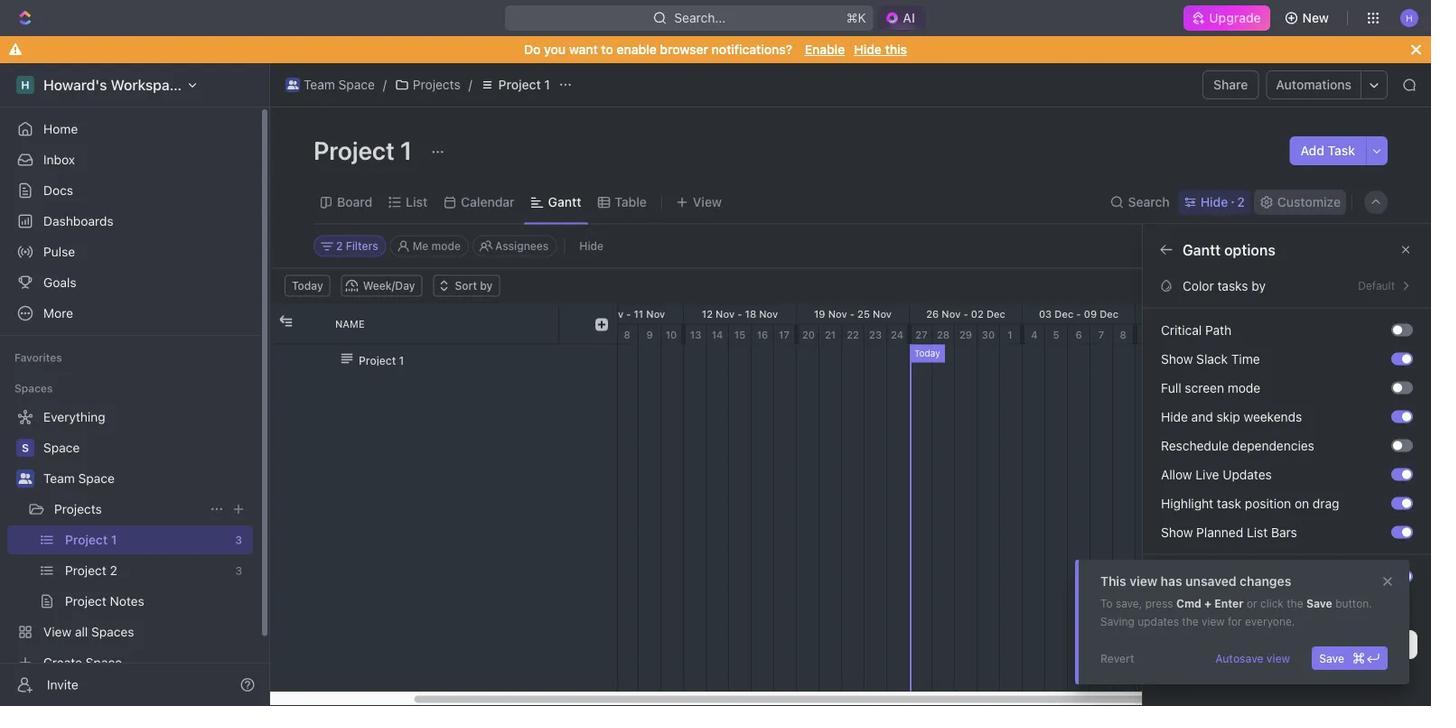 Task type: describe. For each thing, give the bounding box(es) containing it.
mode inside the "full screen mode" button
[[1228, 381, 1261, 395]]

project 2
[[65, 564, 117, 579]]

filters
[[346, 240, 378, 253]]

user group image
[[287, 80, 299, 89]]

project 1 inside cell
[[359, 354, 404, 367]]

19 nov - 25 nov element
[[797, 304, 910, 324]]

- for 16
[[1190, 308, 1195, 320]]

10 for 10
[[666, 329, 677, 341]]

3 for project 1
[[235, 534, 242, 547]]

howard's workspace, , element
[[16, 76, 34, 94]]

2 14 from the left
[[1209, 329, 1221, 341]]

sharing & permissions
[[1183, 519, 1314, 534]]

2 27 from the left
[[1412, 329, 1424, 341]]

&
[[1231, 519, 1240, 534]]

29 element
[[955, 325, 978, 345]]

search
[[1129, 195, 1170, 210]]

1 vertical spatial today
[[915, 348, 941, 359]]

0 vertical spatial 30
[[1407, 308, 1420, 320]]

3 dec from the left
[[1100, 308, 1119, 320]]

09
[[1084, 308, 1097, 320]]

customize gantt
[[1162, 241, 1276, 259]]

cmd
[[1177, 597, 1202, 610]]

- for 18
[[738, 308, 743, 320]]

24 dec - 30 de
[[1362, 308, 1432, 320]]

space right user group image
[[339, 77, 375, 92]]

2 filters button
[[314, 235, 387, 257]]

12 nov - 18 nov element
[[684, 304, 797, 324]]

hide for hide and skip weekends
[[1162, 409, 1189, 424]]

or
[[1247, 597, 1258, 610]]

0 horizontal spatial projects link
[[54, 495, 202, 524]]

2 21 element from the left
[[1317, 325, 1340, 345]]

21 element containing 21
[[820, 325, 842, 345]]

2 15 element from the left
[[1227, 325, 1249, 345]]

0 horizontal spatial 30
[[982, 329, 995, 341]]

more for more settings
[[1183, 343, 1213, 358]]

space inside create space 'link'
[[86, 656, 122, 671]]

19 element
[[1272, 325, 1294, 345]]

20
[[803, 329, 815, 341]]

0 horizontal spatial 23
[[870, 329, 882, 341]]

gantt link
[[545, 190, 582, 215]]

2 for hide 2
[[1238, 195, 1245, 210]]

1 14 element from the left
[[707, 325, 729, 345]]

18
[[745, 308, 757, 320]]

2 nov from the left
[[647, 308, 666, 320]]

0 vertical spatial options
[[1225, 241, 1276, 259]]

1 down you
[[545, 77, 551, 92]]

add task button
[[1290, 136, 1367, 165]]

4 dec from the left
[[1168, 308, 1187, 320]]

has
[[1161, 574, 1183, 589]]

0 vertical spatial team space
[[304, 77, 375, 92]]

pulse link
[[7, 238, 253, 267]]

1 gantt options from the top
[[1183, 241, 1276, 259]]

- for 30
[[1399, 308, 1404, 320]]

12 element
[[1159, 325, 1181, 345]]

1 13 element from the left
[[684, 325, 707, 345]]

changes
[[1240, 574, 1292, 589]]

sidebar navigation
[[0, 63, 274, 707]]

0 horizontal spatial list
[[406, 195, 428, 210]]

13 for 2nd 13 'element'
[[1187, 329, 1198, 341]]

0 horizontal spatial spaces
[[14, 382, 53, 395]]

customize for customize gantt
[[1162, 241, 1234, 259]]

1 / from the left
[[383, 77, 387, 92]]

me mode
[[413, 240, 461, 253]]

space link
[[43, 434, 249, 463]]

16 element
[[752, 325, 775, 345]]

10 dec - 16 dec element
[[1136, 304, 1249, 324]]

10 element
[[662, 325, 684, 345]]

week/day
[[363, 280, 415, 292]]

position
[[1245, 496, 1292, 511]]

enable
[[617, 42, 657, 57]]

2 dec from the left
[[1055, 308, 1074, 320]]

list inside button
[[1247, 525, 1268, 540]]

project 1 tree grid
[[270, 304, 617, 692]]

project up project notes
[[65, 564, 106, 579]]

all
[[75, 625, 88, 640]]

color
[[1183, 278, 1215, 293]]

1 inside cell
[[399, 354, 404, 367]]

browser
[[660, 42, 709, 57]]

click
[[1261, 597, 1284, 610]]

8 dec from the left
[[1378, 308, 1397, 320]]

9
[[647, 329, 653, 341]]

19
[[814, 308, 826, 320]]

view button
[[670, 190, 729, 215]]

2 / from the left
[[469, 77, 472, 92]]

25 element
[[1362, 325, 1385, 345]]

0 vertical spatial team
[[304, 77, 335, 92]]

copy link
[[1183, 461, 1237, 476]]

05 nov - 11 nov
[[589, 308, 666, 320]]

updates
[[1138, 616, 1180, 628]]

space, , element
[[16, 439, 34, 457]]

link
[[1217, 461, 1237, 476]]

critical
[[1162, 323, 1202, 338]]

calendar link
[[458, 190, 515, 215]]

0 vertical spatial 23
[[1309, 308, 1322, 320]]

team inside sidebar navigation
[[43, 471, 75, 486]]

2 20 element from the left
[[1294, 325, 1317, 345]]

1 inside sidebar navigation
[[111, 533, 117, 548]]

team space inside sidebar navigation
[[43, 471, 115, 486]]

notes
[[110, 594, 144, 609]]

7 nov from the left
[[942, 308, 961, 320]]

0 vertical spatial the
[[1287, 597, 1304, 610]]

⌘k
[[847, 10, 867, 25]]

30 element
[[978, 325, 1001, 345]]

delete view button
[[1154, 541, 1421, 570]]

22 element containing 22
[[842, 325, 865, 345]]

0 vertical spatial projects
[[413, 77, 461, 92]]

view for view all spaces
[[43, 625, 72, 640]]

hide 2
[[1201, 195, 1245, 210]]

7
[[1099, 329, 1105, 341]]

want
[[569, 42, 598, 57]]

5 dec from the left
[[1212, 308, 1231, 320]]

2 8 from the left
[[1120, 329, 1127, 341]]

color tasks by
[[1183, 278, 1266, 293]]

17 for 17 dec - 23 dec
[[1267, 308, 1277, 320]]

name
[[335, 318, 365, 330]]

26 for 26 nov - 02 dec
[[927, 308, 939, 320]]

h inside sidebar navigation
[[21, 79, 30, 91]]

ai
[[904, 10, 916, 25]]

15 for 2nd 15 element from right
[[735, 329, 746, 341]]

project 1 up board
[[314, 135, 418, 165]]

copy link button
[[1154, 454, 1421, 483]]

name row
[[270, 304, 617, 345]]

customize button
[[1254, 190, 1347, 215]]

project up view all spaces
[[65, 594, 106, 609]]

for
[[1228, 616, 1243, 628]]

search button
[[1105, 190, 1176, 215]]

and
[[1192, 409, 1214, 424]]

1 horizontal spatial 16
[[1197, 308, 1209, 320]]

view for delete
[[1224, 548, 1251, 563]]

tasks
[[1218, 278, 1249, 293]]

1 vertical spatial export button
[[1154, 483, 1421, 512]]

0 horizontal spatial 24
[[891, 329, 904, 341]]

24 dec - 30 dec element
[[1362, 304, 1432, 324]]

26 element
[[1385, 325, 1407, 345]]

- for 25
[[850, 308, 855, 320]]

planned
[[1197, 525, 1244, 540]]

15 for 2nd 15 element from the left
[[1231, 329, 1242, 341]]

do you want to enable browser notifications? enable hide this
[[524, 42, 908, 57]]

view button
[[670, 181, 729, 224]]

10 for 10 dec - 16 dec
[[1154, 308, 1165, 320]]

1 horizontal spatial spaces
[[91, 625, 134, 640]]

search...
[[675, 10, 726, 25]]

autosave view
[[1216, 653, 1291, 665]]

create space link
[[7, 649, 249, 678]]

updates
[[1223, 467, 1272, 482]]

show planned list bars
[[1162, 525, 1298, 540]]

- for 23
[[1302, 308, 1307, 320]]

project down do
[[499, 77, 541, 92]]

tasks in multiple lists button
[[1154, 563, 1392, 592]]

2 for project 2
[[110, 564, 117, 579]]

1 horizontal spatial project 1 link
[[476, 74, 555, 96]]

time
[[1232, 352, 1261, 366]]

button.
[[1336, 597, 1373, 610]]

critical path
[[1162, 323, 1232, 338]]

permissions
[[1244, 519, 1314, 534]]

1 horizontal spatial by
[[1252, 278, 1266, 293]]

gantt options inside 'button'
[[1183, 315, 1262, 329]]

show slack time
[[1162, 352, 1261, 366]]

show for show planned list bars
[[1162, 525, 1194, 540]]

add
[[1301, 143, 1325, 158]]

create
[[43, 656, 82, 671]]

week/day button
[[341, 275, 423, 297]]

today button
[[285, 275, 331, 297]]

space down space link
[[78, 471, 115, 486]]

- for 02
[[964, 308, 969, 320]]

save inside this view has unsaved changes to save, press cmd + enter or click the save button. saving updates the view for everyone.
[[1307, 597, 1333, 610]]

03
[[1039, 308, 1052, 320]]

6
[[1076, 329, 1083, 341]]

customize for customize
[[1278, 195, 1341, 210]]

1 up list link
[[400, 135, 412, 165]]

automations button
[[1268, 71, 1361, 99]]

tree inside sidebar navigation
[[7, 403, 253, 678]]

1 14 from the left
[[712, 329, 723, 341]]

sharing
[[1183, 519, 1228, 534]]

more settings
[[1183, 343, 1263, 358]]

to
[[602, 42, 614, 57]]

2 inside dropdown button
[[336, 240, 343, 253]]

1 horizontal spatial export
[[1376, 280, 1410, 292]]

me
[[413, 240, 429, 253]]

10 dec - 16 dec
[[1154, 308, 1231, 320]]

live
[[1196, 467, 1220, 482]]

20 element containing 20
[[797, 325, 820, 345]]

automations
[[1277, 77, 1352, 92]]

enable
[[805, 42, 845, 57]]

de
[[1423, 308, 1432, 320]]

notifications?
[[712, 42, 793, 57]]

0 vertical spatial projects link
[[390, 74, 465, 96]]

delete
[[1183, 548, 1221, 563]]

26 nov - 02 dec element
[[910, 304, 1023, 324]]

2 22 element from the left
[[1340, 325, 1362, 345]]

hide for hide 2
[[1201, 195, 1229, 210]]

projects inside sidebar navigation
[[54, 502, 102, 517]]

drag
[[1313, 496, 1340, 511]]

0 horizontal spatial the
[[1183, 616, 1199, 628]]

skip
[[1217, 409, 1241, 424]]

- for 11
[[627, 308, 631, 320]]

17 dec - 23 dec
[[1267, 308, 1344, 320]]



Task type: locate. For each thing, give the bounding box(es) containing it.
user group image
[[19, 474, 32, 485]]

show for show slack time
[[1162, 352, 1194, 366]]

0 horizontal spatial team
[[43, 471, 75, 486]]

1 22 element from the left
[[842, 325, 865, 345]]

0 vertical spatial list
[[406, 195, 428, 210]]

0 horizontal spatial 12
[[702, 308, 713, 320]]

1 27 from the left
[[916, 329, 928, 341]]

17 dec - 23 dec element
[[1249, 304, 1362, 324]]

s
[[22, 442, 29, 455]]

more down critical path
[[1183, 343, 1213, 358]]

gantt options up more settings
[[1183, 315, 1262, 329]]

customize up search tasks... text field
[[1278, 195, 1341, 210]]

lists
[[1261, 569, 1289, 584]]

project 1 - 0.00% row
[[270, 345, 617, 376]]

0 horizontal spatial 21 element
[[820, 325, 842, 345]]

12 left 18
[[702, 308, 713, 320]]

0 vertical spatial 10
[[1154, 308, 1165, 320]]

1 horizontal spatial projects link
[[390, 74, 465, 96]]

0 vertical spatial today
[[292, 280, 323, 292]]

3 nov from the left
[[716, 308, 735, 320]]

enter
[[1215, 597, 1244, 610]]

view left all
[[43, 625, 72, 640]]

screen
[[1185, 381, 1225, 395]]

0 horizontal spatial 15 element
[[729, 325, 752, 345]]

13 element down 10 dec - 16 dec element
[[1181, 325, 1204, 345]]

11 inside "11" element
[[1143, 329, 1153, 341]]

1 vertical spatial 10
[[666, 329, 677, 341]]

project inside cell
[[359, 354, 396, 367]]

project 1
[[499, 77, 551, 92], [314, 135, 418, 165], [359, 354, 404, 367], [65, 533, 117, 548]]

13 for 1st 13 'element'
[[690, 329, 702, 341]]

everyone.
[[1246, 616, 1296, 628]]

2 13 from the left
[[1187, 329, 1198, 341]]

space down view all spaces
[[86, 656, 122, 671]]

sort by button
[[433, 275, 500, 297]]

critical path button
[[1154, 316, 1392, 345]]

project up board
[[314, 135, 395, 165]]

1 up project 2
[[111, 533, 117, 548]]

4 nov from the left
[[759, 308, 778, 320]]

3 for project 2
[[235, 565, 242, 578]]

project 1 link down do
[[476, 74, 555, 96]]

8 - from the left
[[1399, 308, 1404, 320]]

inbox link
[[7, 146, 253, 174]]

1 dec from the left
[[987, 308, 1006, 320]]

22 element
[[842, 325, 865, 345], [1340, 325, 1362, 345]]

0 horizontal spatial 14 element
[[707, 325, 729, 345]]

more settings button
[[1154, 337, 1421, 366]]

1 horizontal spatial 14 element
[[1204, 325, 1227, 345]]

17 for 17
[[779, 329, 790, 341]]

2 up project notes
[[110, 564, 117, 579]]

home
[[43, 122, 78, 136]]

-
[[627, 308, 631, 320], [738, 308, 743, 320], [850, 308, 855, 320], [964, 308, 969, 320], [1077, 308, 1082, 320], [1190, 308, 1195, 320], [1302, 308, 1307, 320], [1399, 308, 1404, 320]]

options
[[1225, 241, 1276, 259], [1219, 315, 1262, 329]]

gantt options
[[1183, 241, 1276, 259], [1183, 315, 1262, 329]]

2 3 from the top
[[235, 565, 242, 578]]

1 horizontal spatial today
[[915, 348, 941, 359]]

view inside view button
[[693, 195, 722, 210]]

board
[[337, 195, 373, 210]]

show slack time button
[[1154, 345, 1392, 374]]

autosave view button
[[1209, 647, 1298, 671]]

by inside button
[[480, 280, 493, 292]]

14 element up slack
[[1204, 325, 1227, 345]]

27 element left 28
[[910, 325, 933, 345]]

1 27 element from the left
[[910, 325, 933, 345]]

0 horizontal spatial project 1 link
[[65, 526, 228, 555]]

05 nov - 11 nov element
[[571, 304, 684, 324]]

 image for first column header from the right
[[596, 319, 608, 331]]

15 down 12 nov - 18 nov
[[735, 329, 746, 341]]

1 vertical spatial h
[[21, 79, 30, 91]]

export up 24 dec - 30 de
[[1376, 280, 1410, 292]]

11 inside the 05 nov - 11 nov element
[[634, 308, 644, 320]]

pulse
[[43, 245, 75, 259]]

1 horizontal spatial 27 element
[[1407, 325, 1430, 345]]

2 show from the top
[[1162, 525, 1194, 540]]

1 horizontal spatial 27
[[1412, 329, 1424, 341]]

7 dec from the left
[[1325, 308, 1344, 320]]

1 horizontal spatial 20 element
[[1294, 325, 1317, 345]]

team space link
[[281, 74, 380, 96], [43, 465, 249, 494]]

me mode button
[[390, 235, 469, 257]]

task
[[1217, 496, 1242, 511]]

customize up color
[[1162, 241, 1234, 259]]

0 horizontal spatial 27 element
[[910, 325, 933, 345]]

tree containing everything
[[7, 403, 253, 678]]

1 vertical spatial 26
[[1389, 329, 1402, 341]]

nov right 25
[[873, 308, 892, 320]]

2 column header from the left
[[560, 304, 587, 344]]

20 element
[[797, 325, 820, 345], [1294, 325, 1317, 345]]

7 - from the left
[[1302, 308, 1307, 320]]

0 vertical spatial gantt options
[[1183, 241, 1276, 259]]

dec
[[987, 308, 1006, 320], [1055, 308, 1074, 320], [1100, 308, 1119, 320], [1168, 308, 1187, 320], [1212, 308, 1231, 320], [1280, 308, 1299, 320], [1325, 308, 1344, 320], [1378, 308, 1397, 320]]

2 27 element from the left
[[1407, 325, 1430, 345]]

export down live
[[1183, 490, 1221, 505]]

02
[[971, 308, 984, 320]]

1 horizontal spatial /
[[469, 77, 472, 92]]

1 vertical spatial view
[[43, 625, 72, 640]]

column header
[[270, 304, 297, 344], [560, 304, 587, 344], [587, 304, 617, 344]]

1 horizontal spatial team space
[[304, 77, 375, 92]]

1 horizontal spatial  image
[[596, 319, 608, 331]]

1 vertical spatial mode
[[1228, 381, 1261, 395]]

1 vertical spatial 12
[[1164, 329, 1175, 341]]

view inside button
[[1267, 653, 1291, 665]]

0 horizontal spatial 16
[[757, 329, 769, 341]]

1 horizontal spatial list
[[1247, 525, 1268, 540]]

docs
[[43, 183, 73, 198]]

more down goals
[[43, 306, 73, 321]]

8 down 05 nov - 11 nov
[[624, 329, 631, 341]]

14 element down 12 nov - 18 nov
[[707, 325, 729, 345]]

14 down 12 nov - 18 nov
[[712, 329, 723, 341]]

1 vertical spatial team space
[[43, 471, 115, 486]]

goals link
[[7, 268, 253, 297]]

1 15 element from the left
[[729, 325, 752, 345]]

0 horizontal spatial 22 element
[[842, 325, 865, 345]]

0 horizontal spatial export
[[1183, 490, 1221, 505]]

team right user group image
[[304, 77, 335, 92]]

1 21 element from the left
[[820, 325, 842, 345]]

0 vertical spatial 2
[[1238, 195, 1245, 210]]

1 horizontal spatial 15 element
[[1227, 325, 1249, 345]]

12 nov - 18 nov
[[702, 308, 778, 320]]

options up tasks
[[1225, 241, 1276, 259]]

sort by
[[455, 280, 493, 292]]

0 horizontal spatial 11
[[634, 308, 644, 320]]

allow live updates button
[[1154, 461, 1392, 489]]

17 right 16 element
[[779, 329, 790, 341]]

list link
[[402, 190, 428, 215]]

0 horizontal spatial /
[[383, 77, 387, 92]]

view for this
[[1130, 574, 1158, 589]]

column header left 05
[[560, 304, 587, 344]]

today down 28
[[915, 348, 941, 359]]

dependencies
[[1233, 438, 1315, 453]]

weekends
[[1244, 409, 1303, 424]]

26 up 28
[[927, 308, 939, 320]]

view down everyone.
[[1267, 653, 1291, 665]]

sort by button
[[433, 275, 500, 297]]

view
[[1224, 548, 1251, 563], [1130, 574, 1158, 589], [1202, 616, 1225, 628], [1267, 653, 1291, 665]]

project 2 link
[[65, 557, 228, 586]]

6 - from the left
[[1190, 308, 1195, 320]]

1 horizontal spatial mode
[[1228, 381, 1261, 395]]

 image left 9
[[596, 319, 608, 331]]

24
[[1362, 308, 1375, 320], [891, 329, 904, 341]]

project 1 down do
[[499, 77, 551, 92]]

show inside button
[[1162, 352, 1194, 366]]

1 horizontal spatial 11
[[1143, 329, 1153, 341]]

27 element down "de"
[[1407, 325, 1430, 345]]

13 element
[[684, 325, 707, 345], [1181, 325, 1204, 345]]

0 horizontal spatial more
[[43, 306, 73, 321]]

1 horizontal spatial 21 element
[[1317, 325, 1340, 345]]

view inside "button"
[[1224, 548, 1251, 563]]

hide and skip weekends button
[[1154, 403, 1392, 432]]

list up me
[[406, 195, 428, 210]]

0 vertical spatial team space link
[[281, 74, 380, 96]]

the right click
[[1287, 597, 1304, 610]]

space down everything
[[43, 441, 80, 456]]

27
[[916, 329, 928, 341], [1412, 329, 1424, 341]]

15 up settings
[[1231, 329, 1242, 341]]

1 horizontal spatial 13 element
[[1181, 325, 1204, 345]]

+
[[1205, 597, 1212, 610]]

0 horizontal spatial 13
[[690, 329, 702, 341]]

23 element
[[865, 325, 888, 345]]

hide up customize gantt
[[1201, 195, 1229, 210]]

22 element down 19 nov - 25 nov element
[[842, 325, 865, 345]]

0 vertical spatial project 1 link
[[476, 74, 555, 96]]

2 14 element from the left
[[1204, 325, 1227, 345]]

13
[[690, 329, 702, 341], [1187, 329, 1198, 341]]

1 horizontal spatial team space link
[[281, 74, 380, 96]]

options inside 'button'
[[1219, 315, 1262, 329]]

27 right 26 element
[[1412, 329, 1424, 341]]

export
[[1376, 280, 1410, 292], [1183, 490, 1221, 505]]

list right &
[[1247, 525, 1268, 540]]

15 element up time
[[1227, 325, 1249, 345]]

1 horizontal spatial customize
[[1278, 195, 1341, 210]]

nov up 9
[[647, 308, 666, 320]]

26 for 26
[[1389, 329, 1402, 341]]

0 vertical spatial show
[[1162, 352, 1194, 366]]

11 element
[[1136, 325, 1159, 345]]

1 horizontal spatial the
[[1287, 597, 1304, 610]]

2 left filters
[[336, 240, 343, 253]]

4 - from the left
[[964, 308, 969, 320]]

1 vertical spatial 24
[[891, 329, 904, 341]]

view down + on the right
[[1202, 616, 1225, 628]]

view for view
[[693, 195, 722, 210]]

27 left 28
[[916, 329, 928, 341]]

0 vertical spatial 24
[[1362, 308, 1375, 320]]

18 element
[[1249, 325, 1272, 345]]

list
[[406, 195, 428, 210], [1247, 525, 1268, 540]]

gantt options up tasks
[[1183, 241, 1276, 259]]

2 - from the left
[[738, 308, 743, 320]]

team space right user group image
[[304, 77, 375, 92]]

0 vertical spatial export button
[[1354, 275, 1417, 297]]

docs link
[[7, 176, 253, 205]]

by right sort
[[480, 280, 493, 292]]

0 horizontal spatial 17
[[779, 329, 790, 341]]

24 up '25' element at the top of page
[[1362, 308, 1375, 320]]

2 inside sidebar navigation
[[110, 564, 117, 579]]

1 8 from the left
[[624, 329, 631, 341]]

10 right 9
[[666, 329, 677, 341]]

1 horizontal spatial 30
[[1407, 308, 1420, 320]]

27 element
[[910, 325, 933, 345], [1407, 325, 1430, 345]]

1 column header from the left
[[270, 304, 297, 344]]

24 right 23 element
[[891, 329, 904, 341]]

in
[[1198, 569, 1208, 584]]

nov right 05
[[605, 308, 624, 320]]

full
[[1162, 381, 1182, 395]]

0 horizontal spatial 8
[[624, 329, 631, 341]]

hide down gantt link
[[580, 240, 604, 253]]

Search tasks... text field
[[1207, 233, 1388, 260]]

2 15 from the left
[[1231, 329, 1242, 341]]

13 right '10' 'element'
[[690, 329, 702, 341]]

21 element
[[820, 325, 842, 345], [1317, 325, 1340, 345]]

1 down name column header
[[399, 354, 404, 367]]

mode inside "me mode" dropdown button
[[432, 240, 461, 253]]

0 vertical spatial h
[[1407, 12, 1414, 23]]

column header down today button
[[270, 304, 297, 344]]

2 horizontal spatial 2
[[1238, 195, 1245, 210]]

1 vertical spatial 30
[[982, 329, 995, 341]]

1 horizontal spatial 17
[[1267, 308, 1277, 320]]

13 down 10 dec - 16 dec
[[1187, 329, 1198, 341]]

15 element down 12 nov - 18 nov element
[[729, 325, 752, 345]]

1 3 from the top
[[235, 534, 242, 547]]

today inside today button
[[292, 280, 323, 292]]

project 1 link up 'project 2' link
[[65, 526, 228, 555]]

28
[[937, 329, 950, 341]]

hide
[[854, 42, 882, 57], [1201, 195, 1229, 210], [580, 240, 604, 253], [1162, 409, 1189, 424]]

more for more
[[43, 306, 73, 321]]

project 1 cell
[[325, 345, 560, 376]]

column header left 9
[[587, 304, 617, 344]]

allow
[[1162, 467, 1193, 482]]

space inside space link
[[43, 441, 80, 456]]

nov left 18
[[716, 308, 735, 320]]

26 down 24 dec - 30 dec element
[[1389, 329, 1402, 341]]

view inside view all spaces link
[[43, 625, 72, 640]]

1 vertical spatial 11
[[1143, 329, 1153, 341]]

1 show from the top
[[1162, 352, 1194, 366]]

sort
[[455, 280, 477, 292]]

5 - from the left
[[1077, 308, 1082, 320]]

project down "name"
[[359, 354, 396, 367]]

options up settings
[[1219, 315, 1262, 329]]

16 left 17 element
[[757, 329, 769, 341]]

new
[[1303, 10, 1330, 25]]

2 up customize gantt
[[1238, 195, 1245, 210]]

0 vertical spatial 11
[[634, 308, 644, 320]]

0 horizontal spatial 10
[[666, 329, 677, 341]]

0 horizontal spatial 14
[[712, 329, 723, 341]]

team right user group icon
[[43, 471, 75, 486]]

hide left this
[[854, 42, 882, 57]]

nov right 18
[[759, 308, 778, 320]]

0 vertical spatial 12
[[702, 308, 713, 320]]

1 vertical spatial 3
[[235, 565, 242, 578]]

today down 2 filters dropdown button
[[292, 280, 323, 292]]

this
[[885, 42, 908, 57]]

0 horizontal spatial customize
[[1162, 241, 1234, 259]]

28 element
[[933, 325, 955, 345]]

11 right 05
[[634, 308, 644, 320]]

show planned list bars button
[[1154, 518, 1392, 547]]

h button
[[1396, 4, 1425, 33]]

14 up more settings
[[1209, 329, 1221, 341]]

1 vertical spatial 23
[[870, 329, 882, 341]]

5 nov from the left
[[829, 308, 848, 320]]

15
[[735, 329, 746, 341], [1231, 329, 1242, 341]]

show inside button
[[1162, 525, 1194, 540]]

0 horizontal spatial 2
[[110, 564, 117, 579]]

10 inside 'element'
[[666, 329, 677, 341]]

1 horizontal spatial 23
[[1309, 308, 1322, 320]]

0 vertical spatial 17
[[1267, 308, 1277, 320]]

17 element
[[775, 325, 797, 345]]

1 vertical spatial team space link
[[43, 465, 249, 494]]

show down highlight
[[1162, 525, 1194, 540]]

21 element down 17 dec - 23 dec element
[[1317, 325, 1340, 345]]

13 element right 9
[[684, 325, 707, 345]]

customize
[[1278, 195, 1341, 210], [1162, 241, 1234, 259]]

23
[[1309, 308, 1322, 320], [870, 329, 882, 341]]

1 horizontal spatial 8
[[1120, 329, 1127, 341]]

2 13 element from the left
[[1181, 325, 1204, 345]]

1 13 from the left
[[690, 329, 702, 341]]

the
[[1287, 597, 1304, 610], [1183, 616, 1199, 628]]

8 right 7
[[1120, 329, 1127, 341]]

favorites
[[14, 352, 62, 364]]

project notes link
[[65, 588, 249, 616]]

1
[[545, 77, 551, 92], [400, 135, 412, 165], [1008, 329, 1013, 341], [399, 354, 404, 367], [111, 533, 117, 548]]

1 - from the left
[[627, 308, 631, 320]]

share
[[1214, 77, 1249, 92]]

1 vertical spatial team
[[43, 471, 75, 486]]

howard's
[[43, 76, 107, 94]]

0 vertical spatial 3
[[235, 534, 242, 547]]

1 15 from the left
[[735, 329, 746, 341]]

today
[[292, 280, 323, 292], [915, 348, 941, 359]]

14
[[712, 329, 723, 341], [1209, 329, 1221, 341]]

hide left and
[[1162, 409, 1189, 424]]

0 horizontal spatial team space link
[[43, 465, 249, 494]]

1 horizontal spatial team
[[304, 77, 335, 92]]

0 horizontal spatial 15
[[735, 329, 746, 341]]

20 element left 21
[[797, 325, 820, 345]]

03 dec - 09 dec element
[[1023, 304, 1136, 324]]

0 vertical spatial spaces
[[14, 382, 53, 395]]

1 horizontal spatial 2
[[336, 240, 343, 253]]

project 1 down "name"
[[359, 354, 404, 367]]

2 vertical spatial save
[[1320, 653, 1345, 665]]

1 right 30 element
[[1008, 329, 1013, 341]]

0 vertical spatial view
[[693, 195, 722, 210]]

1 vertical spatial gantt options
[[1183, 315, 1262, 329]]

calendar
[[461, 195, 515, 210]]

nov right 19
[[829, 308, 848, 320]]

to
[[1101, 597, 1113, 610]]

nov up 28 element
[[942, 308, 961, 320]]

everything
[[43, 410, 105, 425]]

spaces down favorites at left
[[14, 382, 53, 395]]

03 dec - 09 dec
[[1039, 308, 1119, 320]]

2 gantt options from the top
[[1183, 315, 1262, 329]]

 image
[[280, 315, 292, 328], [596, 319, 608, 331]]

this
[[1101, 574, 1127, 589]]

6 nov from the left
[[873, 308, 892, 320]]

view
[[693, 195, 722, 210], [43, 625, 72, 640]]

highlight task position on drag button
[[1154, 489, 1392, 518]]

project 1 link
[[476, 74, 555, 96], [65, 526, 228, 555]]

0 horizontal spatial 26
[[927, 308, 939, 320]]

1 horizontal spatial more
[[1183, 343, 1213, 358]]

new button
[[1278, 4, 1341, 33]]

15 element
[[729, 325, 752, 345], [1227, 325, 1249, 345]]

2 vertical spatial 2
[[110, 564, 117, 579]]

14 element
[[707, 325, 729, 345], [1204, 325, 1227, 345]]

by right tasks
[[1252, 278, 1266, 293]]

view for autosave
[[1267, 653, 1291, 665]]

2
[[1238, 195, 1245, 210], [336, 240, 343, 253], [110, 564, 117, 579]]

save inside button
[[1320, 653, 1345, 665]]

24 element
[[888, 325, 910, 345]]

customize inside button
[[1278, 195, 1341, 210]]

12 for 12 nov - 18 nov
[[702, 308, 713, 320]]

project 1 up project 2
[[65, 533, 117, 548]]

project 1 inside sidebar navigation
[[65, 533, 117, 548]]

22 element left 26 element
[[1340, 325, 1362, 345]]

tree
[[7, 403, 253, 678]]

3 column header from the left
[[587, 304, 617, 344]]

project up project 2
[[65, 533, 108, 548]]

spaces right all
[[91, 625, 134, 640]]

press
[[1146, 597, 1174, 610]]

allow live updates
[[1162, 467, 1272, 482]]

16
[[1197, 308, 1209, 320], [757, 329, 769, 341]]

gantt inside 'button'
[[1183, 315, 1216, 329]]

more inside dropdown button
[[43, 306, 73, 321]]

17 up 19 element
[[1267, 308, 1277, 320]]

unsaved
[[1186, 574, 1237, 589]]

21 element right 20
[[820, 325, 842, 345]]

1 nov from the left
[[605, 308, 624, 320]]

30 left "de"
[[1407, 308, 1420, 320]]

11 left 12 element
[[1143, 329, 1153, 341]]

0 vertical spatial 16
[[1197, 308, 1209, 320]]

12 for 12
[[1164, 329, 1175, 341]]

1 horizontal spatial 10
[[1154, 308, 1165, 320]]

name column header
[[325, 304, 560, 344]]

home link
[[7, 115, 253, 144]]

show down 12 element
[[1162, 352, 1194, 366]]

6 dec from the left
[[1280, 308, 1299, 320]]

1 vertical spatial save
[[1374, 639, 1399, 652]]

1 20 element from the left
[[797, 325, 820, 345]]

30 right 29 "element"
[[982, 329, 995, 341]]

10 up 12 element
[[1154, 308, 1165, 320]]

reschedule dependencies button
[[1154, 432, 1392, 461]]

1 horizontal spatial 26
[[1389, 329, 1402, 341]]

- for 09
[[1077, 308, 1082, 320]]

1 vertical spatial customize
[[1162, 241, 1234, 259]]

3 - from the left
[[850, 308, 855, 320]]

0 horizontal spatial h
[[21, 79, 30, 91]]

h inside dropdown button
[[1407, 12, 1414, 23]]

 image for third column header from the right
[[280, 315, 292, 328]]

hide for hide
[[580, 240, 604, 253]]

more inside button
[[1183, 343, 1213, 358]]

0 horizontal spatial view
[[43, 625, 72, 640]]

0 vertical spatial more
[[43, 306, 73, 321]]



Task type: vqa. For each thing, say whether or not it's contained in the screenshot.
Name row
yes



